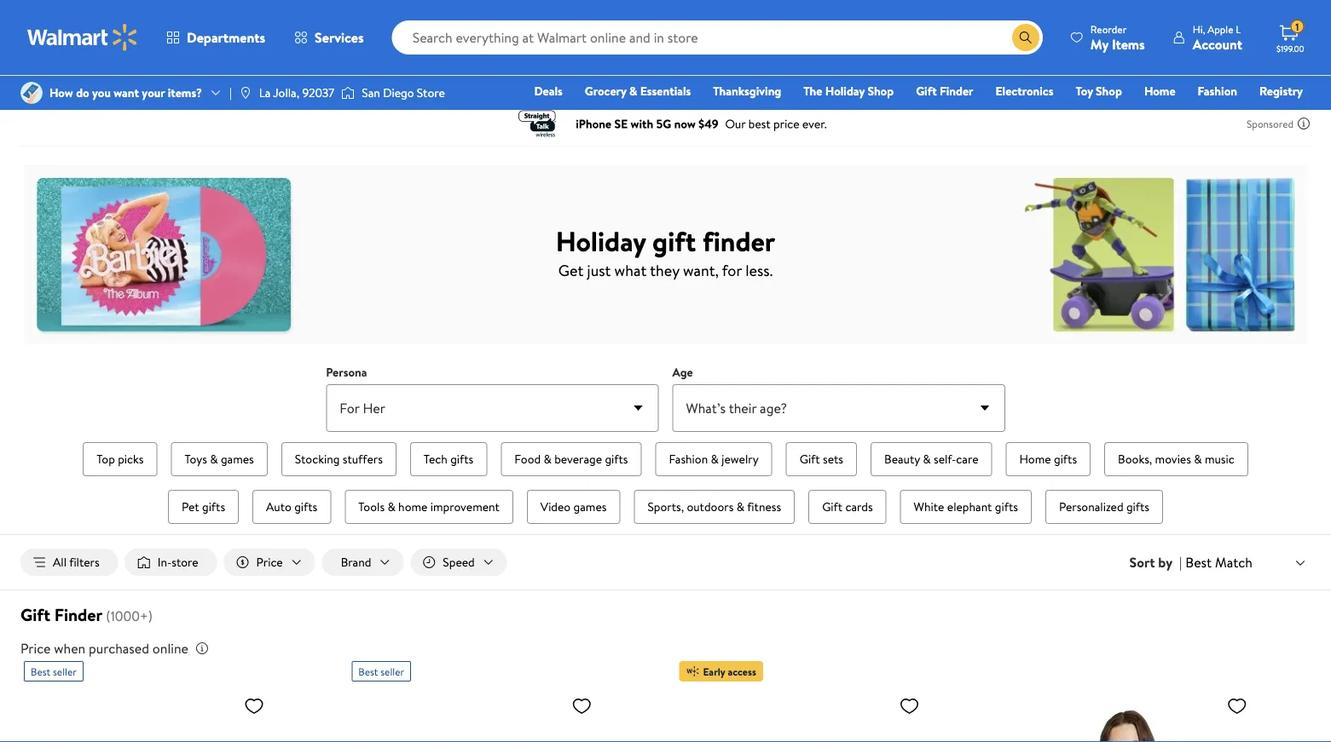 Task type: vqa. For each thing, say whether or not it's contained in the screenshot.
Toaster Pastries And Grab & Go link
no



Task type: describe. For each thing, give the bounding box(es) containing it.
stocking stuffers list item
[[278, 439, 400, 480]]

early access
[[703, 665, 756, 679]]

gifts for auto gifts
[[294, 499, 318, 516]]

price for price
[[256, 554, 283, 571]]

pet gifts list item
[[165, 487, 242, 528]]

group containing top picks
[[61, 439, 1270, 528]]

fashion & jewelry button
[[656, 443, 773, 477]]

& for grocery & essentials
[[629, 83, 638, 99]]

filters
[[69, 554, 100, 571]]

gifts & registry / gift ideas / gift finder
[[20, 69, 245, 86]]

gift cards
[[822, 499, 873, 516]]

tools & home improvement list item
[[341, 487, 517, 528]]

 image for la
[[239, 86, 252, 100]]

registry link
[[1252, 82, 1311, 100]]

gifts & registry link
[[20, 69, 102, 86]]

fashion & jewelry list item
[[652, 439, 776, 480]]

books,
[[1118, 451, 1153, 468]]

one debit link
[[1165, 106, 1238, 124]]

brand
[[341, 554, 371, 571]]

best for "onn. 32 class hd (720p) led roku smart tv (100012589)" image
[[31, 665, 50, 679]]

0 horizontal spatial |
[[229, 84, 232, 101]]

price for price when purchased online
[[20, 640, 51, 659]]

electronics link
[[988, 82, 1061, 100]]

tech gifts button
[[410, 443, 487, 477]]

Search search field
[[392, 20, 1043, 55]]

age
[[673, 364, 693, 381]]

music
[[1205, 451, 1235, 468]]

access
[[728, 665, 756, 679]]

auto gifts list item
[[249, 487, 335, 528]]

add to favorites list, apple airpods pro (2nd generation) - lightning image
[[899, 696, 920, 717]]

movies
[[1155, 451, 1192, 468]]

the
[[804, 83, 823, 99]]

add to favorites list, no boundaries juniors plaid faux sherpa shacket, sizes xs-xxxl image
[[1227, 696, 1248, 717]]

beverage
[[555, 451, 602, 468]]

store
[[417, 84, 445, 101]]

& for toys & games
[[210, 451, 218, 468]]

gifts right elephant
[[995, 499, 1018, 516]]

& inside 'list item'
[[1194, 451, 1202, 468]]

video games list item
[[524, 487, 624, 528]]

speed
[[443, 554, 475, 571]]

gift left ideas
[[121, 69, 141, 86]]

| inside 'sort and filter section' element
[[1180, 554, 1182, 572]]

all filters button
[[20, 549, 118, 577]]

2 shop from the left
[[1096, 83, 1122, 99]]

gift for gift sets
[[800, 451, 820, 468]]

gift cards list item
[[805, 487, 890, 528]]

gift cards button
[[809, 490, 887, 525]]

san diego store
[[362, 84, 445, 101]]

thanksgiving link
[[706, 82, 789, 100]]

walmart image
[[27, 24, 138, 51]]

food & beverage gifts list item
[[498, 439, 645, 480]]

toys & games list item
[[168, 439, 271, 480]]

the holiday shop
[[804, 83, 894, 99]]

grocery & essentials link
[[577, 82, 699, 100]]

pet gifts
[[182, 499, 225, 516]]

home
[[398, 499, 428, 516]]

search icon image
[[1019, 31, 1033, 44]]

home for home
[[1145, 83, 1176, 99]]

video
[[541, 499, 571, 516]]

tech gifts list item
[[407, 439, 491, 480]]

sort
[[1130, 554, 1155, 572]]

by
[[1159, 554, 1173, 572]]

1 horizontal spatial holiday
[[826, 83, 865, 99]]

beauty & self-care list item
[[867, 439, 996, 480]]

hi, apple l account
[[1193, 22, 1243, 53]]

fashion & jewelry
[[669, 451, 759, 468]]

care
[[956, 451, 979, 468]]

personalized
[[1059, 499, 1124, 516]]

gift ideas link
[[121, 69, 170, 86]]

add to favorites list, onn. 32 class hd (720p) led roku smart tv (100012589) image
[[244, 696, 264, 717]]

food & beverage gifts button
[[501, 443, 642, 477]]

games inside button
[[221, 451, 254, 468]]

improvement
[[431, 499, 500, 516]]

less.
[[746, 260, 773, 281]]

cards
[[846, 499, 873, 516]]

auto gifts button
[[253, 490, 331, 525]]

services
[[315, 28, 364, 47]]

grocery & essentials
[[585, 83, 691, 99]]

services button
[[280, 17, 378, 58]]

toy
[[1076, 83, 1093, 99]]

white elephant gifts
[[914, 499, 1018, 516]]

registry one debit
[[1173, 83, 1303, 123]]

toys
[[185, 451, 207, 468]]

account
[[1193, 35, 1243, 53]]

in-
[[158, 554, 172, 571]]

& for gifts & registry / gift ideas / gift finder
[[49, 69, 57, 86]]

& for food & beverage gifts
[[544, 451, 552, 468]]

pet
[[182, 499, 199, 516]]

departments
[[187, 28, 265, 47]]

gifts for personalized gifts
[[1127, 499, 1150, 516]]

toy shop
[[1076, 83, 1122, 99]]

holiday gift finder image
[[24, 165, 1308, 345]]

diego
[[383, 84, 414, 101]]

0 horizontal spatial registry
[[59, 69, 102, 86]]

gift for gift finder
[[916, 83, 937, 99]]

reorder
[[1091, 22, 1127, 36]]

want
[[114, 84, 139, 101]]

onn. 32 class hd (720p) led roku smart tv (100012589) image
[[24, 689, 271, 743]]

seller for "onn. 32 class hd (720p) led roku smart tv (100012589)" image
[[53, 665, 77, 679]]

1 / from the left
[[109, 69, 114, 86]]

your
[[142, 84, 165, 101]]

seller for ($27 value) mario badescu mini mist collection 5-piece holiday gift set image
[[381, 665, 404, 679]]

gifts for tech gifts
[[451, 451, 474, 468]]

picks
[[118, 451, 144, 468]]

for
[[722, 260, 742, 281]]

auto
[[266, 499, 292, 516]]

apple
[[1208, 22, 1234, 36]]

 image for san
[[341, 84, 355, 102]]

gift sets
[[800, 451, 844, 468]]

 image for how
[[20, 82, 43, 104]]

price button
[[224, 549, 315, 577]]

registry inside registry one debit
[[1260, 83, 1303, 99]]

how
[[49, 84, 73, 101]]

(1000+)
[[106, 607, 153, 626]]

($27 value) mario badescu mini mist collection 5-piece holiday gift set image
[[352, 689, 599, 743]]

gift finder
[[916, 83, 974, 99]]

gift sets button
[[786, 443, 857, 477]]



Task type: locate. For each thing, give the bounding box(es) containing it.
price when purchased online
[[20, 640, 188, 659]]

you
[[92, 84, 111, 101]]

walmart+ link
[[1245, 106, 1311, 124]]

fitness
[[747, 499, 781, 516]]

home link
[[1137, 82, 1184, 100]]

1 shop from the left
[[868, 83, 894, 99]]

fashion
[[1198, 83, 1238, 99], [669, 451, 708, 468]]

just
[[587, 260, 611, 281]]

games inside button
[[574, 499, 607, 516]]

0 vertical spatial holiday
[[826, 83, 865, 99]]

0 vertical spatial games
[[221, 451, 254, 468]]

& right food
[[544, 451, 552, 468]]

 image
[[20, 82, 43, 104], [341, 84, 355, 102], [239, 86, 252, 100]]

food & beverage gifts
[[515, 451, 628, 468]]

gifts inside button
[[605, 451, 628, 468]]

departments button
[[152, 17, 280, 58]]

0 horizontal spatial home
[[1020, 451, 1051, 468]]

gifts inside 'button'
[[202, 499, 225, 516]]

1 horizontal spatial  image
[[239, 86, 252, 100]]

best seller for ($27 value) mario badescu mini mist collection 5-piece holiday gift set image
[[358, 665, 404, 679]]

home right care
[[1020, 451, 1051, 468]]

in-store
[[158, 554, 198, 571]]

 image left la
[[239, 86, 252, 100]]

2 seller from the left
[[381, 665, 404, 679]]

beauty & self-care button
[[871, 443, 992, 477]]

top
[[97, 451, 115, 468]]

0 horizontal spatial holiday
[[556, 222, 646, 260]]

1 horizontal spatial fashion
[[1198, 83, 1238, 99]]

gifts right the auto
[[294, 499, 318, 516]]

best match button
[[1182, 552, 1311, 574]]

toys & games button
[[171, 443, 268, 477]]

& for tools & home improvement
[[388, 499, 396, 516]]

| right by
[[1180, 554, 1182, 572]]

food
[[515, 451, 541, 468]]

price down the auto
[[256, 554, 283, 571]]

1 vertical spatial fashion
[[669, 451, 708, 468]]

tools & home improvement
[[358, 499, 500, 516]]

& inside list item
[[388, 499, 396, 516]]

0 horizontal spatial best
[[31, 665, 50, 679]]

1 vertical spatial home
[[1020, 451, 1051, 468]]

2 horizontal spatial  image
[[341, 84, 355, 102]]

0 horizontal spatial gift finder link
[[188, 69, 245, 86]]

gift for gift cards
[[822, 499, 843, 516]]

stuffers
[[343, 451, 383, 468]]

0 horizontal spatial shop
[[868, 83, 894, 99]]

gifts right personalized
[[1127, 499, 1150, 516]]

& right gifts
[[49, 69, 57, 86]]

top picks list item
[[80, 439, 161, 480]]

gift finder link down departments popup button
[[188, 69, 245, 86]]

fashion left jewelry
[[669, 451, 708, 468]]

& left music
[[1194, 451, 1202, 468]]

gifts right the tech
[[451, 451, 474, 468]]

gift sets list item
[[783, 439, 861, 480]]

books, movies & music button
[[1105, 443, 1249, 477]]

1 horizontal spatial games
[[574, 499, 607, 516]]

0 horizontal spatial games
[[221, 451, 254, 468]]

items?
[[168, 84, 202, 101]]

2 / from the left
[[177, 69, 182, 86]]

early
[[703, 665, 725, 679]]

& inside 'button'
[[923, 451, 931, 468]]

auto gifts
[[266, 499, 318, 516]]

gift
[[653, 222, 696, 260]]

0 horizontal spatial price
[[20, 640, 51, 659]]

best seller for "onn. 32 class hd (720p) led roku smart tv (100012589)" image
[[31, 665, 77, 679]]

/ right do
[[109, 69, 114, 86]]

& right grocery
[[629, 83, 638, 99]]

tools
[[358, 499, 385, 516]]

gift for gift finder (1000+)
[[20, 604, 50, 627]]

gift finder link left electronics link
[[909, 82, 981, 100]]

0 horizontal spatial seller
[[53, 665, 77, 679]]

l
[[1236, 22, 1241, 36]]

holiday gift finder get just what they want, for less.
[[556, 222, 776, 281]]

games
[[221, 451, 254, 468], [574, 499, 607, 516]]

1 vertical spatial games
[[574, 499, 607, 516]]

hi,
[[1193, 22, 1206, 36]]

do
[[76, 84, 89, 101]]

gifts right beverage
[[605, 451, 628, 468]]

outdoors
[[687, 499, 734, 516]]

personalized gifts button
[[1046, 490, 1163, 525]]

& left jewelry
[[711, 451, 719, 468]]

beauty
[[885, 451, 920, 468]]

stocking stuffers button
[[281, 443, 396, 477]]

| left la
[[229, 84, 232, 101]]

finder left la
[[212, 69, 245, 86]]

best seller
[[31, 665, 77, 679], [358, 665, 404, 679]]

top picks
[[97, 451, 144, 468]]

2 horizontal spatial finder
[[940, 83, 974, 99]]

sports, outdoors & fitness button
[[634, 490, 795, 525]]

registry down walmart image on the left top of the page
[[59, 69, 102, 86]]

sports, outdoors & fitness list item
[[631, 487, 799, 528]]

& left the "fitness"
[[737, 499, 745, 516]]

gift down all filters button
[[20, 604, 50, 627]]

1 horizontal spatial finder
[[212, 69, 245, 86]]

finder
[[212, 69, 245, 86], [940, 83, 974, 99], [54, 604, 103, 627]]

sort by |
[[1130, 554, 1182, 572]]

books, movies & music list item
[[1101, 439, 1252, 480]]

how do you want your items?
[[49, 84, 202, 101]]

/ right ideas
[[177, 69, 182, 86]]

& for fashion & jewelry
[[711, 451, 719, 468]]

shop left "gift finder"
[[868, 83, 894, 99]]

finder for gift finder (1000+)
[[54, 604, 103, 627]]

sort and filter section element
[[0, 536, 1331, 590]]

best
[[1186, 553, 1212, 572], [31, 665, 50, 679], [358, 665, 378, 679]]

1 horizontal spatial /
[[177, 69, 182, 86]]

gifts inside 'list item'
[[1054, 451, 1077, 468]]

add to favorites list, ($27 value) mario badescu mini mist collection 5-piece holiday gift set image
[[572, 696, 592, 717]]

 image left how
[[20, 82, 43, 104]]

1 horizontal spatial home
[[1145, 83, 1176, 99]]

apple airpods pro (2nd generation) - lightning image
[[679, 689, 927, 743]]

gift finder link
[[188, 69, 245, 86], [909, 82, 981, 100]]

gift right the holiday shop
[[916, 83, 937, 99]]

1 best seller from the left
[[31, 665, 77, 679]]

white
[[914, 499, 945, 516]]

finder up when at the bottom of the page
[[54, 604, 103, 627]]

online
[[153, 640, 188, 659]]

home inside button
[[1020, 451, 1051, 468]]

games right toys
[[221, 451, 254, 468]]

all filters
[[53, 554, 100, 571]]

0 vertical spatial |
[[229, 84, 232, 101]]

electronics
[[996, 83, 1054, 99]]

& right tools
[[388, 499, 396, 516]]

one
[[1173, 107, 1198, 123]]

gift right ideas
[[188, 69, 209, 86]]

reorder my items
[[1091, 22, 1145, 53]]

price inside 'dropdown button'
[[256, 554, 283, 571]]

1 horizontal spatial registry
[[1260, 83, 1303, 99]]

tech
[[424, 451, 448, 468]]

gift left "cards" at bottom
[[822, 499, 843, 516]]

fashion for fashion & jewelry
[[669, 451, 708, 468]]

legal information image
[[195, 642, 209, 656]]

1 horizontal spatial price
[[256, 554, 283, 571]]

1 horizontal spatial seller
[[381, 665, 404, 679]]

fashion up the debit
[[1198, 83, 1238, 99]]

gifts inside list item
[[1127, 499, 1150, 516]]

price left when at the bottom of the page
[[20, 640, 51, 659]]

1 vertical spatial |
[[1180, 554, 1182, 572]]

fashion inside button
[[669, 451, 708, 468]]

sports,
[[648, 499, 684, 516]]

deals link
[[527, 82, 570, 100]]

|
[[229, 84, 232, 101], [1180, 554, 1182, 572]]

2 best seller from the left
[[358, 665, 404, 679]]

shop right toy
[[1096, 83, 1122, 99]]

home for home gifts
[[1020, 451, 1051, 468]]

0 horizontal spatial finder
[[54, 604, 103, 627]]

san
[[362, 84, 380, 101]]

0 horizontal spatial /
[[109, 69, 114, 86]]

& right toys
[[210, 451, 218, 468]]

0 vertical spatial price
[[256, 554, 283, 571]]

home gifts
[[1020, 451, 1077, 468]]

finder for gift finder
[[940, 83, 974, 99]]

gifts for pet gifts
[[202, 499, 225, 516]]

gifts up personalized
[[1054, 451, 1077, 468]]

want,
[[683, 260, 719, 281]]

1 vertical spatial price
[[20, 640, 51, 659]]

registry up the walmart+ in the right of the page
[[1260, 83, 1303, 99]]

0 horizontal spatial fashion
[[669, 451, 708, 468]]

1 horizontal spatial gift finder link
[[909, 82, 981, 100]]

deals
[[534, 83, 563, 99]]

0 horizontal spatial  image
[[20, 82, 43, 104]]

best inside popup button
[[1186, 553, 1212, 572]]

seller
[[53, 665, 77, 679], [381, 665, 404, 679]]

thanksgiving
[[713, 83, 782, 99]]

& left the self-
[[923, 451, 931, 468]]

& for beauty & self-care
[[923, 451, 931, 468]]

home gifts list item
[[1003, 439, 1094, 480]]

1 vertical spatial holiday
[[556, 222, 646, 260]]

gift finder (1000+)
[[20, 604, 153, 627]]

 image left san
[[341, 84, 355, 102]]

best for ($27 value) mario badescu mini mist collection 5-piece holiday gift set image
[[358, 665, 378, 679]]

group
[[61, 439, 1270, 528]]

gifts right pet
[[202, 499, 225, 516]]

no boundaries juniors plaid faux sherpa shacket, sizes xs-xxxl image
[[1007, 689, 1255, 743]]

2 horizontal spatial best
[[1186, 553, 1212, 572]]

in-store button
[[125, 549, 217, 577]]

toys & games
[[185, 451, 254, 468]]

1 horizontal spatial best seller
[[358, 665, 404, 679]]

they
[[650, 260, 680, 281]]

my
[[1091, 35, 1109, 53]]

debit
[[1201, 107, 1230, 123]]

fashion for fashion
[[1198, 83, 1238, 99]]

finder left electronics link
[[940, 83, 974, 99]]

ideas
[[144, 69, 170, 86]]

shop
[[868, 83, 894, 99], [1096, 83, 1122, 99]]

personalized gifts list item
[[1042, 487, 1167, 528]]

beauty & self-care
[[885, 451, 979, 468]]

games right video on the left
[[574, 499, 607, 516]]

video games button
[[527, 490, 620, 525]]

white elephant gifts list item
[[897, 487, 1035, 528]]

holiday inside holiday gift finder get just what they want, for less.
[[556, 222, 646, 260]]

0 vertical spatial fashion
[[1198, 83, 1238, 99]]

1 seller from the left
[[53, 665, 77, 679]]

stocking stuffers
[[295, 451, 383, 468]]

finder
[[703, 222, 776, 260]]

toy shop link
[[1068, 82, 1130, 100]]

1 horizontal spatial best
[[358, 665, 378, 679]]

gift left sets
[[800, 451, 820, 468]]

self-
[[934, 451, 957, 468]]

gifts
[[20, 69, 46, 86]]

gifts for home gifts
[[1054, 451, 1077, 468]]

0 horizontal spatial best seller
[[31, 665, 77, 679]]

essentials
[[640, 83, 691, 99]]

0 vertical spatial home
[[1145, 83, 1176, 99]]

1 horizontal spatial |
[[1180, 554, 1182, 572]]

1 horizontal spatial shop
[[1096, 83, 1122, 99]]

home up one
[[1145, 83, 1176, 99]]

Walmart Site-Wide search field
[[392, 20, 1043, 55]]



